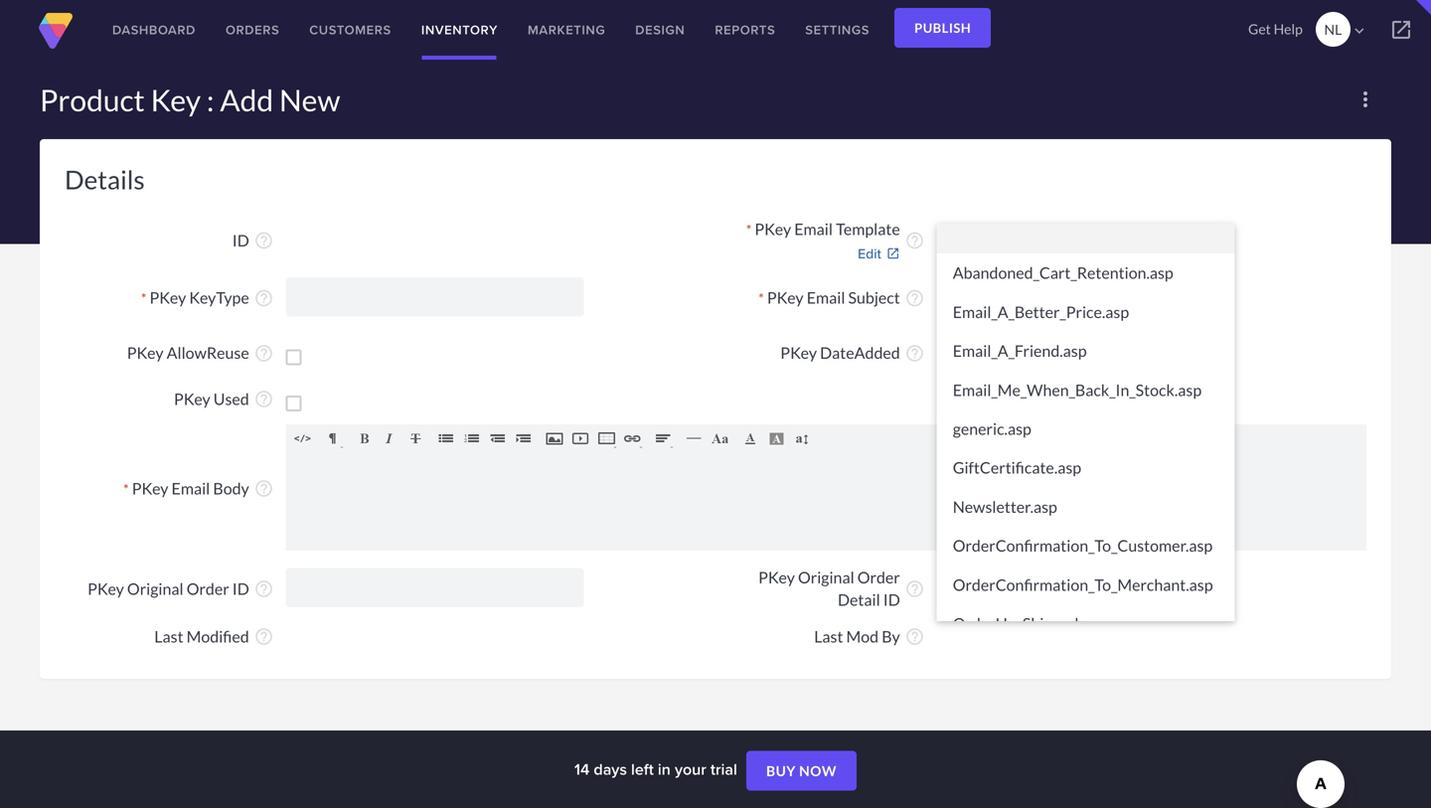 Task type: locate. For each thing, give the bounding box(es) containing it.
orderconfirmation_to_customer.asp
[[953, 536, 1213, 555]]

help_outline right body in the bottom left of the page
[[254, 479, 274, 498]]

reports
[[715, 20, 776, 39]]

* for subject
[[759, 290, 764, 307]]

by
[[882, 627, 900, 646]]

pkey allowreuse help_outline
[[127, 343, 274, 363]]

help_outline right dateadded
[[905, 343, 925, 363]]

keytype
[[189, 288, 249, 307]]


[[1390, 18, 1413, 42]]

help_outline inside last mod by help_outline
[[905, 627, 925, 647]]

help_outline up last modified help_outline
[[254, 579, 274, 599]]

original up last modified help_outline
[[127, 579, 184, 598]]

help_outline right keytype
[[254, 288, 274, 308]]

pkey original order id help_outline
[[88, 579, 274, 599]]

email inside * pkey email body help_outline
[[171, 478, 210, 498]]

original
[[798, 568, 854, 587], [127, 579, 184, 598]]

design
[[635, 20, 685, 39]]

customers
[[309, 20, 391, 39]]

help_outline inside last modified help_outline
[[254, 627, 274, 647]]

last
[[154, 627, 183, 646], [814, 627, 843, 646]]

email up edit link
[[794, 219, 833, 238]]

 link
[[1372, 0, 1431, 60]]

* inside * pkey email body help_outline
[[123, 480, 129, 497]]

last down the pkey original order id help_outline
[[154, 627, 183, 646]]

* for body
[[123, 480, 129, 497]]

order up last modified help_outline
[[187, 579, 229, 598]]

*
[[746, 221, 752, 238], [141, 290, 147, 307], [759, 290, 764, 307], [123, 480, 129, 497]]

order inside pkey original order detail id help_outline
[[858, 568, 900, 587]]

* pkey email body help_outline
[[123, 478, 274, 498]]

order inside the pkey original order id help_outline
[[187, 579, 229, 598]]

help_outline inside pkey used help_outline
[[254, 389, 274, 409]]

help_outline right allowreuse
[[254, 343, 274, 363]]

id right the 'detail'
[[883, 590, 900, 609]]

id
[[232, 231, 249, 250], [232, 579, 249, 598], [883, 590, 900, 609]]

buy now
[[766, 762, 837, 779]]

last inside last modified help_outline
[[154, 627, 183, 646]]

email_a_friend.asp
[[953, 341, 1087, 360]]

edit
[[858, 243, 881, 263]]

last inside last mod by help_outline
[[814, 627, 843, 646]]

14 days left in your trial
[[574, 757, 741, 781]]

email inside * pkey email template edit
[[794, 219, 833, 238]]

order
[[858, 568, 900, 587], [187, 579, 229, 598]]

2 vertical spatial email
[[171, 478, 210, 498]]

0 horizontal spatial original
[[127, 579, 184, 598]]

pkey dateadded help_outline
[[781, 343, 925, 363]]

0 horizontal spatial order
[[187, 579, 229, 598]]

get
[[1248, 20, 1271, 37]]

email
[[794, 219, 833, 238], [807, 288, 845, 307], [171, 478, 210, 498]]

pkey inside * pkey email body help_outline
[[132, 478, 168, 498]]

orderhasshipped.asp
[[953, 614, 1106, 633]]

help_outline inside * pkey keytype help_outline
[[254, 288, 274, 308]]

id inside pkey original order detail id help_outline
[[883, 590, 900, 609]]

14
[[574, 757, 590, 781]]

help_outline inside * pkey email body help_outline
[[254, 479, 274, 498]]

generic.asp
[[953, 419, 1032, 438]]

pkey inside the pkey original order id help_outline
[[88, 579, 124, 598]]

help_outline right the used
[[254, 389, 274, 409]]

1 horizontal spatial order
[[858, 568, 900, 587]]


[[1351, 22, 1369, 40]]

pkey original order detail id help_outline
[[759, 568, 925, 609]]

modified
[[187, 627, 249, 646]]

help_outline up * pkey keytype help_outline
[[254, 231, 274, 251]]

help
[[1274, 20, 1303, 37]]

help_outline inside the pkey original order id help_outline
[[254, 579, 274, 599]]

email down edit link
[[807, 288, 845, 307]]

None text field
[[286, 568, 584, 607]]

* inside * pkey keytype help_outline
[[141, 290, 147, 307]]

add
[[220, 82, 274, 118]]

last mod by help_outline
[[814, 627, 925, 647]]

original for id
[[798, 568, 854, 587]]

help_outline inside * pkey email subject help_outline
[[905, 288, 925, 308]]

left
[[631, 757, 654, 781]]

details
[[65, 164, 145, 195]]

help_outline
[[254, 231, 274, 251], [905, 231, 925, 251], [254, 288, 274, 308], [905, 288, 925, 308], [254, 343, 274, 363], [905, 343, 925, 363], [254, 389, 274, 409], [254, 479, 274, 498], [254, 579, 274, 599], [905, 579, 925, 599], [254, 627, 274, 647], [905, 627, 925, 647]]

0 vertical spatial email
[[794, 219, 833, 238]]

1 vertical spatial email
[[807, 288, 845, 307]]

last left mod
[[814, 627, 843, 646]]

product
[[40, 82, 145, 118]]

email left body in the bottom left of the page
[[171, 478, 210, 498]]

help_outline right the modified
[[254, 627, 274, 647]]

1 horizontal spatial original
[[798, 568, 854, 587]]

id up the modified
[[232, 579, 249, 598]]

dateadded
[[820, 343, 900, 363]]

your
[[675, 757, 706, 781]]

original inside pkey original order detail id help_outline
[[798, 568, 854, 587]]

help_outline right the 'detail'
[[905, 579, 925, 599]]

buy now link
[[746, 751, 857, 791]]

order up the 'detail'
[[858, 568, 900, 587]]

None text field
[[286, 277, 584, 317]]

subject
[[848, 288, 900, 307]]

pkey
[[755, 219, 791, 238], [150, 288, 186, 307], [767, 288, 804, 307], [127, 343, 164, 363], [781, 343, 817, 363], [174, 389, 210, 408], [132, 478, 168, 498], [759, 568, 795, 587], [88, 579, 124, 598]]

help_outline inside pkey allowreuse help_outline
[[254, 343, 274, 363]]

help_outline right by at the bottom right of page
[[905, 627, 925, 647]]

* inside * pkey email template edit
[[746, 221, 752, 238]]

* pkey email subject help_outline
[[759, 288, 925, 308]]

pkey inside * pkey email subject help_outline
[[767, 288, 804, 307]]

id up keytype
[[232, 231, 249, 250]]

1 last from the left
[[154, 627, 183, 646]]

1 horizontal spatial last
[[814, 627, 843, 646]]

key
[[151, 82, 201, 118]]

original inside the pkey original order id help_outline
[[127, 579, 184, 598]]

giftcertificate.asp
[[953, 458, 1082, 477]]

original for help_outline
[[127, 579, 184, 598]]

help_outline right subject at the right top of the page
[[905, 288, 925, 308]]

* inside * pkey email subject help_outline
[[759, 290, 764, 307]]

0 horizontal spatial last
[[154, 627, 183, 646]]

2 last from the left
[[814, 627, 843, 646]]

more_vert button
[[1346, 80, 1386, 119]]

original up the 'detail'
[[798, 568, 854, 587]]



Task type: describe. For each thing, give the bounding box(es) containing it.
allowreuse
[[167, 343, 249, 363]]

order for help_outline
[[187, 579, 229, 598]]

dashboard link
[[97, 0, 211, 60]]

in
[[658, 757, 671, 781]]

help_outline inside pkey original order detail id help_outline
[[905, 579, 925, 599]]

last for help_outline
[[154, 627, 183, 646]]

email_me_when_back_in_stock.asp
[[953, 380, 1202, 399]]

email inside * pkey email subject help_outline
[[807, 288, 845, 307]]

pkey inside pkey dateadded help_outline
[[781, 343, 817, 363]]

help_outline inside pkey dateadded help_outline
[[905, 343, 925, 363]]

pkey inside pkey allowreuse help_outline
[[127, 343, 164, 363]]

dashboard
[[112, 20, 196, 39]]

orders
[[226, 20, 280, 39]]

pkey inside * pkey keytype help_outline
[[150, 288, 186, 307]]

edit link
[[716, 243, 900, 263]]

* for template
[[746, 221, 752, 238]]

settings
[[805, 20, 870, 39]]

new
[[279, 82, 340, 118]]

publish button
[[895, 8, 991, 48]]

now
[[799, 762, 837, 779]]

:
[[207, 82, 214, 118]]

* for help_outline
[[141, 290, 147, 307]]

order for id
[[858, 568, 900, 587]]

id inside the pkey original order id help_outline
[[232, 579, 249, 598]]

marketing
[[528, 20, 606, 39]]

email for help_outline
[[171, 478, 210, 498]]

id inside id help_outline
[[232, 231, 249, 250]]

orderconfirmation_to_merchant.asp
[[953, 575, 1213, 594]]

pkey used help_outline
[[174, 389, 274, 409]]

pkey inside pkey original order detail id help_outline
[[759, 568, 795, 587]]

email for pkey email template
[[794, 219, 833, 238]]

trial
[[711, 757, 737, 781]]

template
[[836, 219, 900, 238]]

body
[[213, 478, 249, 498]]

more_vert
[[1354, 87, 1378, 111]]

publish
[[914, 20, 971, 36]]

inventory
[[421, 20, 498, 39]]

product key : add new
[[40, 82, 340, 118]]

* pkey email template edit
[[746, 219, 900, 263]]

days
[[594, 757, 627, 781]]

get help
[[1248, 20, 1303, 37]]

nl 
[[1324, 21, 1369, 40]]

used
[[213, 389, 249, 408]]

* pkey keytype help_outline
[[141, 288, 274, 308]]

abandoned_cart_retention.asp
[[953, 263, 1174, 283]]

pkey inside * pkey email template edit
[[755, 219, 791, 238]]

help_outline right edit
[[905, 231, 925, 251]]

help_outline inside id help_outline
[[254, 231, 274, 251]]

buy
[[766, 762, 796, 779]]

last for by
[[814, 627, 843, 646]]

pkey inside pkey used help_outline
[[174, 389, 210, 408]]

nl
[[1324, 21, 1342, 38]]

mod
[[846, 627, 879, 646]]

id help_outline
[[232, 231, 274, 251]]

last modified help_outline
[[154, 627, 274, 647]]

newsletter.asp
[[953, 497, 1057, 516]]

detail
[[838, 590, 880, 609]]

email_a_better_price.asp
[[953, 302, 1129, 321]]



Task type: vqa. For each thing, say whether or not it's contained in the screenshot.
PKEY inside PKey Used help_outline
yes



